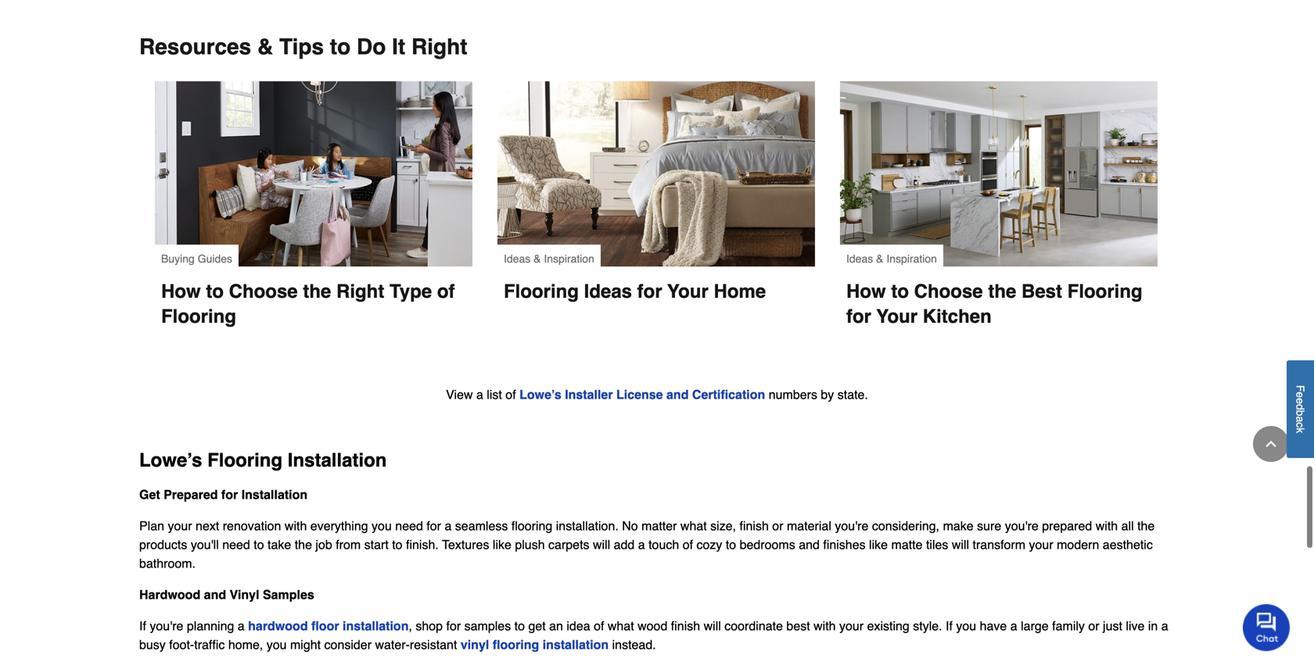 Task type: locate. For each thing, give the bounding box(es) containing it.
for for flooring ideas for your home
[[638, 281, 663, 303]]

to
[[330, 35, 351, 60], [206, 281, 224, 303], [892, 281, 909, 303], [254, 538, 264, 553], [392, 538, 403, 553], [726, 538, 737, 553], [515, 620, 525, 634]]

tiles
[[927, 538, 949, 553]]

if right style.
[[946, 620, 953, 634]]

resistant
[[410, 638, 457, 653]]

choose up kitchen
[[915, 281, 984, 303]]

2 horizontal spatial and
[[799, 538, 820, 553]]

like left "matte"
[[870, 538, 888, 553]]

1 inspiration from the left
[[544, 253, 595, 265]]

what inside plan your next renovation with everything you need for a seamless flooring installation. no matter what size, finish or material you're considering, make sure you're prepared with all the products you'll need to take the job from start to finish. textures like plush carpets will add a touch of cozy to bedrooms and finishes like matte tiles will transform your modern aesthetic bathroom.
[[681, 519, 707, 534]]

1 vertical spatial installation
[[242, 488, 308, 503]]

flooring
[[504, 281, 579, 303], [1068, 281, 1143, 303], [161, 306, 236, 328], [208, 450, 283, 472]]

or
[[773, 519, 784, 534], [1089, 620, 1100, 634]]

1 vertical spatial need
[[222, 538, 250, 553]]

tips
[[279, 35, 324, 60]]

instead.
[[613, 638, 656, 653]]

1 horizontal spatial or
[[1089, 620, 1100, 634]]

1 horizontal spatial ideas
[[584, 281, 632, 303]]

plush
[[515, 538, 545, 553]]

how to choose the best flooring for your kitchen
[[847, 281, 1148, 328]]

1 ideas & inspiration from the left
[[504, 253, 595, 265]]

cement floors are a durable surface for floors in a kitchen. image
[[841, 82, 1158, 267]]

you're up busy
[[150, 620, 183, 634]]

everything
[[311, 519, 368, 534]]

0 vertical spatial you
[[372, 519, 392, 534]]

1 horizontal spatial your
[[877, 306, 918, 328]]

0 vertical spatial or
[[773, 519, 784, 534]]

how for flooring
[[161, 281, 201, 303]]

and right license
[[667, 388, 689, 402]]

numbers
[[769, 388, 818, 402]]

d
[[1295, 405, 1307, 411]]

0 horizontal spatial lowe's
[[139, 450, 202, 472]]

certification
[[693, 388, 766, 402]]

2 vertical spatial you
[[267, 638, 287, 653]]

you up start at the bottom of the page
[[372, 519, 392, 534]]

1 choose from the left
[[229, 281, 298, 303]]

view
[[446, 388, 473, 402]]

buying
[[161, 253, 195, 265]]

start
[[364, 538, 389, 553]]

if you're planning a hardwood floor installation
[[139, 620, 409, 634]]

1 horizontal spatial what
[[681, 519, 707, 534]]

just
[[1104, 620, 1123, 634]]

material
[[787, 519, 832, 534]]

2 horizontal spatial will
[[952, 538, 970, 553]]

flooring inside plan your next renovation with everything you need for a seamless flooring installation. no matter what size, finish or material you're considering, make sure you're prepared with all the products you'll need to take the job from start to finish. textures like plush carpets will add a touch of cozy to bedrooms and finishes like matte tiles will transform your modern aesthetic bathroom.
[[512, 519, 553, 534]]

how
[[161, 281, 201, 303], [847, 281, 886, 303]]

your left existing
[[840, 620, 864, 634]]

take
[[268, 538, 291, 553]]

1 like from the left
[[493, 538, 512, 553]]

0 horizontal spatial what
[[608, 620, 634, 634]]

a up k
[[1295, 417, 1307, 423]]

a right in at the right of page
[[1162, 620, 1169, 634]]

or left "just"
[[1089, 620, 1100, 634]]

your up the products
[[168, 519, 192, 534]]

foot-
[[169, 638, 194, 653]]

1 vertical spatial your
[[1030, 538, 1054, 553]]

1 if from the left
[[139, 620, 146, 634]]

type
[[390, 281, 432, 303]]

1 horizontal spatial lowe's
[[520, 388, 562, 402]]

0 horizontal spatial inspiration
[[544, 253, 595, 265]]

from
[[336, 538, 361, 553]]

and inside plan your next renovation with everything you need for a seamless flooring installation. no matter what size, finish or material you're considering, make sure you're prepared with all the products you'll need to take the job from start to finish. textures like plush carpets will add a touch of cozy to bedrooms and finishes like matte tiles will transform your modern aesthetic bathroom.
[[799, 538, 820, 553]]

0 horizontal spatial and
[[204, 588, 226, 603]]

of right idea
[[594, 620, 605, 634]]

of left cozy
[[683, 538, 693, 553]]

how inside how to choose the right type of flooring
[[161, 281, 201, 303]]

your down 'prepared'
[[1030, 538, 1054, 553]]

you're up transform
[[1005, 519, 1039, 534]]

right
[[412, 35, 468, 60], [337, 281, 385, 303]]

1 horizontal spatial with
[[814, 620, 836, 634]]

inspiration up flooring ideas for your home
[[544, 253, 595, 265]]

0 horizontal spatial ideas & inspiration
[[504, 253, 595, 265]]

1 vertical spatial finish
[[671, 620, 701, 634]]

1 vertical spatial right
[[337, 281, 385, 303]]

choose inside how to choose the right type of flooring
[[229, 281, 298, 303]]

your left the home
[[668, 281, 709, 303]]

cozy
[[697, 538, 723, 553]]

0 horizontal spatial right
[[337, 281, 385, 303]]

your inside , shop for samples to get an idea of what wood finish will coordinate best with your existing style. if you have a large family or just live in a busy foot-traffic home, you might consider water-resistant
[[840, 620, 864, 634]]

1 vertical spatial what
[[608, 620, 634, 634]]

flooring
[[512, 519, 553, 534], [493, 638, 539, 653]]

hardwood floor installation link
[[248, 620, 409, 634]]

inspiration for to
[[887, 253, 938, 265]]

with right best
[[814, 620, 836, 634]]

c
[[1295, 423, 1307, 428]]

carpets
[[549, 538, 590, 553]]

will left coordinate
[[704, 620, 721, 634]]

and left vinyl
[[204, 588, 226, 603]]

2 e from the top
[[1295, 399, 1307, 405]]

& for flooring
[[534, 253, 541, 265]]

0 horizontal spatial ideas
[[504, 253, 531, 265]]

or inside plan your next renovation with everything you need for a seamless flooring installation. no matter what size, finish or material you're considering, make sure you're prepared with all the products you'll need to take the job from start to finish. textures like plush carpets will add a touch of cozy to bedrooms and finishes like matte tiles will transform your modern aesthetic bathroom.
[[773, 519, 784, 534]]

installation.
[[556, 519, 619, 534]]

a right the have
[[1011, 620, 1018, 634]]

how to choose the right type of flooring
[[161, 281, 460, 328]]

if
[[139, 620, 146, 634], [946, 620, 953, 634]]

vinyl flooring installation link
[[461, 638, 609, 653]]

0 vertical spatial and
[[667, 388, 689, 402]]

1 horizontal spatial choose
[[915, 281, 984, 303]]

1 vertical spatial your
[[877, 306, 918, 328]]

with left all
[[1096, 519, 1119, 534]]

0 horizontal spatial your
[[668, 281, 709, 303]]

choose down guides
[[229, 281, 298, 303]]

finish
[[740, 519, 769, 534], [671, 620, 701, 634]]

0 vertical spatial right
[[412, 35, 468, 60]]

what up cozy
[[681, 519, 707, 534]]

you
[[372, 519, 392, 534], [957, 620, 977, 634], [267, 638, 287, 653]]

best
[[787, 620, 811, 634]]

0 horizontal spatial if
[[139, 620, 146, 634]]

flooring inside how to choose the right type of flooring
[[161, 306, 236, 328]]

1 horizontal spatial finish
[[740, 519, 769, 534]]

1 horizontal spatial like
[[870, 538, 888, 553]]

will left add
[[593, 538, 611, 553]]

to inside , shop for samples to get an idea of what wood finish will coordinate best with your existing style. if you have a large family or just live in a busy foot-traffic home, you might consider water-resistant
[[515, 620, 525, 634]]

e
[[1295, 392, 1307, 399], [1295, 399, 1307, 405]]

will inside , shop for samples to get an idea of what wood finish will coordinate best with your existing style. if you have a large family or just live in a busy foot-traffic home, you might consider water-resistant
[[704, 620, 721, 634]]

vinyl
[[461, 638, 489, 653]]

lowe's flooring installation
[[139, 450, 387, 472]]

0 horizontal spatial installation
[[343, 620, 409, 634]]

2 horizontal spatial &
[[877, 253, 884, 265]]

k
[[1295, 428, 1307, 434]]

lowe's right list
[[520, 388, 562, 402]]

1 horizontal spatial will
[[704, 620, 721, 634]]

right right it
[[412, 35, 468, 60]]

1 horizontal spatial &
[[534, 253, 541, 265]]

e up 'b'
[[1295, 399, 1307, 405]]

list
[[487, 388, 502, 402]]

0 horizontal spatial finish
[[671, 620, 701, 634]]

choose
[[229, 281, 298, 303], [915, 281, 984, 303]]

1 horizontal spatial and
[[667, 388, 689, 402]]

vinyl
[[230, 588, 259, 603]]

e up d
[[1295, 392, 1307, 399]]

like left plush
[[493, 538, 512, 553]]

if up busy
[[139, 620, 146, 634]]

of inside how to choose the right type of flooring
[[437, 281, 455, 303]]

f e e d b a c k button
[[1287, 361, 1315, 459]]

right left type
[[337, 281, 385, 303]]

0 vertical spatial your
[[668, 281, 709, 303]]

ideas & inspiration for how
[[847, 253, 938, 265]]

will
[[593, 538, 611, 553], [952, 538, 970, 553], [704, 620, 721, 634]]

of
[[437, 281, 455, 303], [506, 388, 516, 402], [683, 538, 693, 553], [594, 620, 605, 634]]

you're up finishes
[[835, 519, 869, 534]]

do
[[357, 35, 386, 60]]

size,
[[711, 519, 737, 534]]

2 how from the left
[[847, 281, 886, 303]]

0 horizontal spatial like
[[493, 538, 512, 553]]

modern
[[1057, 538, 1100, 553]]

0 horizontal spatial you're
[[150, 620, 183, 634]]

chevron up image
[[1264, 437, 1280, 452]]

textures
[[442, 538, 489, 553]]

installation
[[343, 620, 409, 634], [543, 638, 609, 653]]

what inside , shop for samples to get an idea of what wood finish will coordinate best with your existing style. if you have a large family or just live in a busy foot-traffic home, you might consider water-resistant
[[608, 620, 634, 634]]

0 horizontal spatial need
[[222, 538, 250, 553]]

need down renovation
[[222, 538, 250, 553]]

0 vertical spatial installation
[[343, 620, 409, 634]]

you down hardwood
[[267, 638, 287, 653]]

bathroom.
[[139, 557, 196, 571]]

0 horizontal spatial choose
[[229, 281, 298, 303]]

2 if from the left
[[946, 620, 953, 634]]

2 choose from the left
[[915, 281, 984, 303]]

2 ideas & inspiration from the left
[[847, 253, 938, 265]]

2 vertical spatial and
[[204, 588, 226, 603]]

what up instead.
[[608, 620, 634, 634]]

dark engineered flooring in a bedroom with camel brown bed, furniture and light gray comforter. image
[[498, 82, 816, 267]]

your left kitchen
[[877, 306, 918, 328]]

make
[[944, 519, 974, 534]]

need up finish.
[[395, 519, 423, 534]]

1 vertical spatial or
[[1089, 620, 1100, 634]]

1 horizontal spatial if
[[946, 620, 953, 634]]

2 inspiration from the left
[[887, 253, 938, 265]]

flooring ideas for your home
[[504, 281, 766, 303]]

flooring down get
[[493, 638, 539, 653]]

for inside plan your next renovation with everything you need for a seamless flooring installation. no matter what size, finish or material you're considering, make sure you're prepared with all the products you'll need to take the job from start to finish. textures like plush carpets will add a touch of cozy to bedrooms and finishes like matte tiles will transform your modern aesthetic bathroom.
[[427, 519, 441, 534]]

finish right wood
[[671, 620, 701, 634]]

installation down lowe's flooring installation
[[242, 488, 308, 503]]

of inside plan your next renovation with everything you need for a seamless flooring installation. no matter what size, finish or material you're considering, make sure you're prepared with all the products you'll need to take the job from start to finish. textures like plush carpets will add a touch of cozy to bedrooms and finishes like matte tiles will transform your modern aesthetic bathroom.
[[683, 538, 693, 553]]

inspiration for ideas
[[544, 253, 595, 265]]

finish up the bedrooms
[[740, 519, 769, 534]]

0 vertical spatial finish
[[740, 519, 769, 534]]

0 vertical spatial lowe's
[[520, 388, 562, 402]]

flooring up plush
[[512, 519, 553, 534]]

1 horizontal spatial you
[[372, 519, 392, 534]]

0 vertical spatial what
[[681, 519, 707, 534]]

home
[[714, 281, 766, 303]]

for for , shop for samples to get an idea of what wood finish will coordinate best with your existing style. if you have a large family or just live in a busy foot-traffic home, you might consider water-resistant
[[447, 620, 461, 634]]

1 horizontal spatial ideas & inspiration
[[847, 253, 938, 265]]

floor
[[312, 620, 339, 634]]

two girls sitting sitting at a kitchen table being served food by their mother. image
[[155, 82, 473, 267]]

installation up water-
[[343, 620, 409, 634]]

of right type
[[437, 281, 455, 303]]

and down material
[[799, 538, 820, 553]]

might
[[290, 638, 321, 653]]

1 how from the left
[[161, 281, 201, 303]]

installation up everything
[[288, 450, 387, 472]]

1 horizontal spatial right
[[412, 35, 468, 60]]

or up the bedrooms
[[773, 519, 784, 534]]

installation
[[288, 450, 387, 472], [242, 488, 308, 503]]

1 horizontal spatial your
[[840, 620, 864, 634]]

0 vertical spatial flooring
[[512, 519, 553, 534]]

with up "take"
[[285, 519, 307, 534]]

inspiration up kitchen
[[887, 253, 938, 265]]

2 vertical spatial your
[[840, 620, 864, 634]]

0 horizontal spatial how
[[161, 281, 201, 303]]

2 horizontal spatial ideas
[[847, 253, 874, 265]]

installation down idea
[[543, 638, 609, 653]]

sure
[[978, 519, 1002, 534]]

for inside , shop for samples to get an idea of what wood finish will coordinate best with your existing style. if you have a large family or just live in a busy foot-traffic home, you might consider water-resistant
[[447, 620, 461, 634]]

1 vertical spatial installation
[[543, 638, 609, 653]]

in
[[1149, 620, 1159, 634]]

renovation
[[223, 519, 281, 534]]

water-
[[375, 638, 410, 653]]

flooring inside how to choose the best flooring for your kitchen
[[1068, 281, 1143, 303]]

0 horizontal spatial or
[[773, 519, 784, 534]]

1 vertical spatial you
[[957, 620, 977, 634]]

choose inside how to choose the best flooring for your kitchen
[[915, 281, 984, 303]]

you left the have
[[957, 620, 977, 634]]

for
[[638, 281, 663, 303], [847, 306, 872, 328], [221, 488, 238, 503], [427, 519, 441, 534], [447, 620, 461, 634]]

1 e from the top
[[1295, 392, 1307, 399]]

1 horizontal spatial need
[[395, 519, 423, 534]]

your
[[668, 281, 709, 303], [877, 306, 918, 328]]

lowe's up prepared
[[139, 450, 202, 472]]

1 horizontal spatial inspiration
[[887, 253, 938, 265]]

0 horizontal spatial your
[[168, 519, 192, 534]]

what
[[681, 519, 707, 534], [608, 620, 634, 634]]

the inside how to choose the best flooring for your kitchen
[[989, 281, 1017, 303]]

1 horizontal spatial how
[[847, 281, 886, 303]]

finish inside plan your next renovation with everything you need for a seamless flooring installation. no matter what size, finish or material you're considering, make sure you're prepared with all the products you'll need to take the job from start to finish. textures like plush carpets will add a touch of cozy to bedrooms and finishes like matte tiles will transform your modern aesthetic bathroom.
[[740, 519, 769, 534]]

hardwood
[[139, 588, 201, 603]]

1 vertical spatial and
[[799, 538, 820, 553]]

will down make
[[952, 538, 970, 553]]

finish inside , shop for samples to get an idea of what wood finish will coordinate best with your existing style. if you have a large family or just live in a busy foot-traffic home, you might consider water-resistant
[[671, 620, 701, 634]]

how inside how to choose the best flooring for your kitchen
[[847, 281, 886, 303]]

like
[[493, 538, 512, 553], [870, 538, 888, 553]]



Task type: vqa. For each thing, say whether or not it's contained in the screenshot.
'planning'
yes



Task type: describe. For each thing, give the bounding box(es) containing it.
products
[[139, 538, 187, 553]]

add
[[614, 538, 635, 553]]

planning
[[187, 620, 234, 634]]

1 horizontal spatial installation
[[543, 638, 609, 653]]

hardwood and vinyl samples
[[139, 588, 314, 603]]

2 horizontal spatial you're
[[1005, 519, 1039, 534]]

to inside how to choose the right type of flooring
[[206, 281, 224, 303]]

the inside how to choose the right type of flooring
[[303, 281, 331, 303]]

0 vertical spatial your
[[168, 519, 192, 534]]

choose for your
[[915, 281, 984, 303]]

samples
[[465, 620, 511, 634]]

finishes
[[824, 538, 866, 553]]

if inside , shop for samples to get an idea of what wood finish will coordinate best with your existing style. if you have a large family or just live in a busy foot-traffic home, you might consider water-resistant
[[946, 620, 953, 634]]

ideas for how to choose the best flooring for your kitchen
[[847, 253, 874, 265]]

0 horizontal spatial &
[[257, 35, 273, 60]]

view a list of lowe's installer license and certification numbers by state.
[[446, 388, 869, 402]]

bedrooms
[[740, 538, 796, 553]]

get
[[529, 620, 546, 634]]

a inside "button"
[[1295, 417, 1307, 423]]

family
[[1053, 620, 1085, 634]]

live
[[1127, 620, 1145, 634]]

prepared
[[164, 488, 218, 503]]

seamless
[[455, 519, 508, 534]]

a right add
[[638, 538, 645, 553]]

large
[[1021, 620, 1049, 634]]

your inside how to choose the best flooring for your kitchen
[[877, 306, 918, 328]]

coordinate
[[725, 620, 783, 634]]

for for get prepared for installation
[[221, 488, 238, 503]]

all
[[1122, 519, 1135, 534]]

next
[[196, 519, 219, 534]]

job
[[316, 538, 332, 553]]

vinyl flooring installation instead.
[[461, 638, 656, 653]]

0 vertical spatial need
[[395, 519, 423, 534]]

f
[[1295, 386, 1307, 392]]

2 like from the left
[[870, 538, 888, 553]]

2 horizontal spatial your
[[1030, 538, 1054, 553]]

by
[[821, 388, 835, 402]]

choose for flooring
[[229, 281, 298, 303]]

guides
[[198, 253, 232, 265]]

plan
[[139, 519, 164, 534]]

of right list
[[506, 388, 516, 402]]

resources
[[139, 35, 251, 60]]

0 horizontal spatial you
[[267, 638, 287, 653]]

idea
[[567, 620, 591, 634]]

a up the 'textures'
[[445, 519, 452, 534]]

best
[[1022, 281, 1063, 303]]

plan your next renovation with everything you need for a seamless flooring installation. no matter what size, finish or material you're considering, make sure you're prepared with all the products you'll need to take the job from start to finish. textures like plush carpets will add a touch of cozy to bedrooms and finishes like matte tiles will transform your modern aesthetic bathroom.
[[139, 519, 1155, 571]]

of inside , shop for samples to get an idea of what wood finish will coordinate best with your existing style. if you have a large family or just live in a busy foot-traffic home, you might consider water-resistant
[[594, 620, 605, 634]]

resources & tips to do it right
[[139, 35, 468, 60]]

an
[[550, 620, 563, 634]]

consider
[[324, 638, 372, 653]]

chat invite button image
[[1244, 604, 1291, 652]]

1 vertical spatial lowe's
[[139, 450, 202, 472]]

0 horizontal spatial will
[[593, 538, 611, 553]]

a left list
[[477, 388, 484, 402]]

have
[[980, 620, 1008, 634]]

installer
[[565, 388, 613, 402]]

shop
[[416, 620, 443, 634]]

or inside , shop for samples to get an idea of what wood finish will coordinate best with your existing style. if you have a large family or just live in a busy foot-traffic home, you might consider water-resistant
[[1089, 620, 1100, 634]]

2 horizontal spatial you
[[957, 620, 977, 634]]

kitchen
[[923, 306, 992, 328]]

matter
[[642, 519, 677, 534]]

transform
[[973, 538, 1026, 553]]

how for your
[[847, 281, 886, 303]]

samples
[[263, 588, 314, 603]]

it
[[392, 35, 406, 60]]

0 vertical spatial installation
[[288, 450, 387, 472]]

1 horizontal spatial you're
[[835, 519, 869, 534]]

prepared
[[1043, 519, 1093, 534]]

busy
[[139, 638, 166, 653]]

buying guides
[[161, 253, 232, 265]]

lowe's installer license and certification link
[[520, 388, 766, 402]]

license
[[617, 388, 663, 402]]

,
[[409, 620, 412, 634]]

you'll
[[191, 538, 219, 553]]

finish.
[[406, 538, 439, 553]]

scroll to top element
[[1254, 427, 1290, 463]]

state.
[[838, 388, 869, 402]]

2 horizontal spatial with
[[1096, 519, 1119, 534]]

aesthetic
[[1103, 538, 1153, 553]]

touch
[[649, 538, 680, 553]]

0 horizontal spatial with
[[285, 519, 307, 534]]

for inside how to choose the best flooring for your kitchen
[[847, 306, 872, 328]]

& for how
[[877, 253, 884, 265]]

b
[[1295, 411, 1307, 417]]

no
[[622, 519, 638, 534]]

to inside how to choose the best flooring for your kitchen
[[892, 281, 909, 303]]

ideas & inspiration for flooring
[[504, 253, 595, 265]]

a up home,
[[238, 620, 245, 634]]

style.
[[914, 620, 943, 634]]

you inside plan your next renovation with everything you need for a seamless flooring installation. no matter what size, finish or material you're considering, make sure you're prepared with all the products you'll need to take the job from start to finish. textures like plush carpets will add a touch of cozy to bedrooms and finishes like matte tiles will transform your modern aesthetic bathroom.
[[372, 519, 392, 534]]

existing
[[868, 620, 910, 634]]

ideas for flooring ideas for your home
[[504, 253, 531, 265]]

wood
[[638, 620, 668, 634]]

1 vertical spatial flooring
[[493, 638, 539, 653]]

f e e d b a c k
[[1295, 386, 1307, 434]]

right inside how to choose the right type of flooring
[[337, 281, 385, 303]]

home,
[[228, 638, 263, 653]]

with inside , shop for samples to get an idea of what wood finish will coordinate best with your existing style. if you have a large family or just live in a busy foot-traffic home, you might consider water-resistant
[[814, 620, 836, 634]]

hardwood
[[248, 620, 308, 634]]



